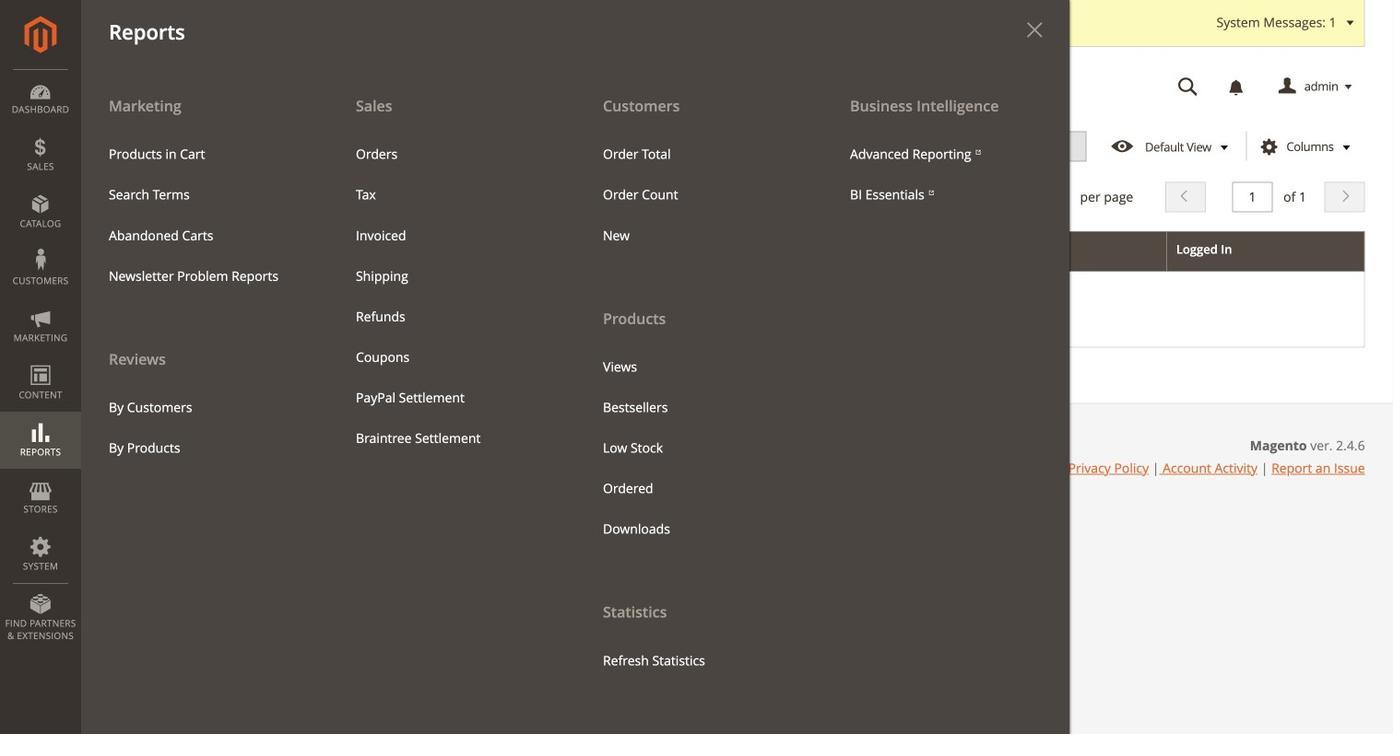 Task type: locate. For each thing, give the bounding box(es) containing it.
None number field
[[1232, 182, 1273, 213]]

menu bar
[[0, 0, 1070, 735]]

magento admin panel image
[[24, 16, 57, 53]]

menu
[[81, 85, 1070, 735], [81, 85, 328, 469], [575, 85, 822, 682], [95, 134, 314, 297], [342, 134, 562, 459], [589, 134, 809, 256], [836, 134, 1056, 216], [589, 347, 809, 550], [95, 388, 314, 469]]



Task type: vqa. For each thing, say whether or not it's contained in the screenshot.
text box
no



